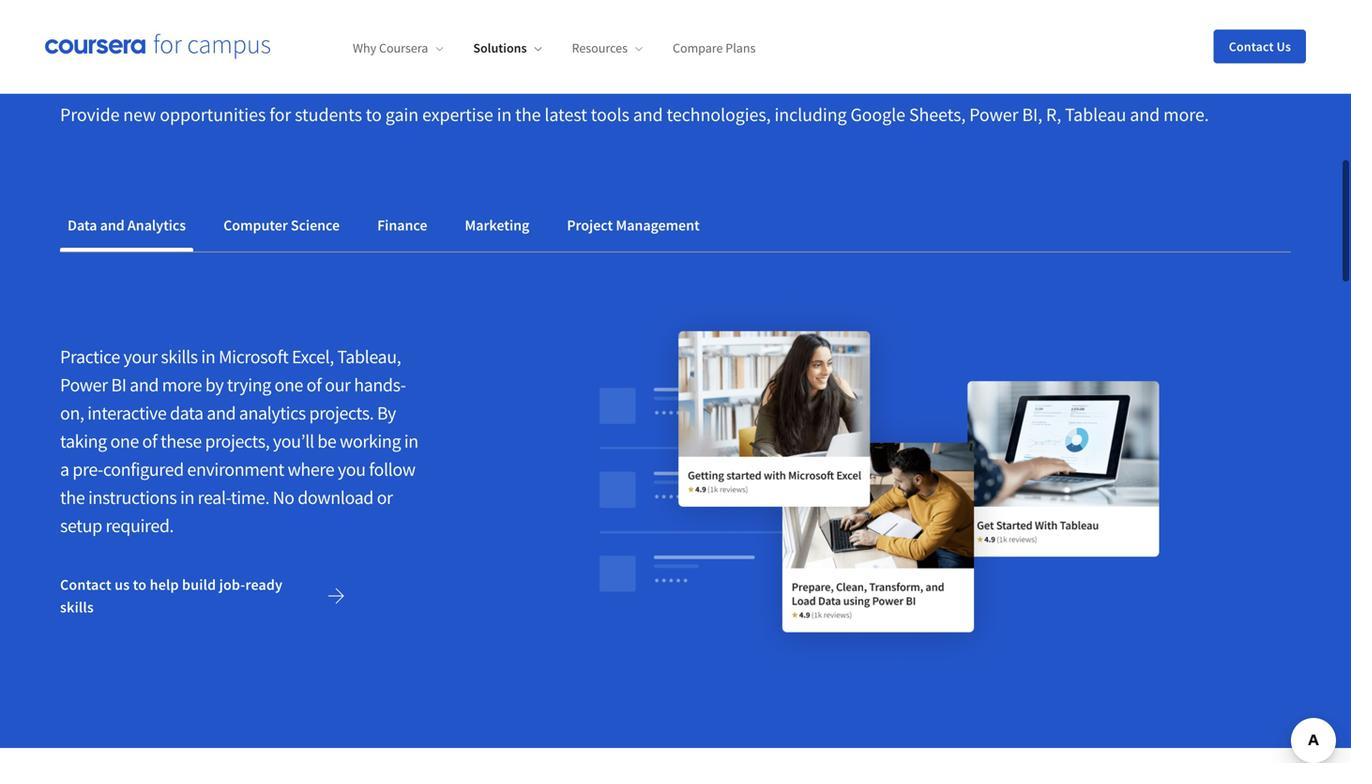 Task type: locate. For each thing, give the bounding box(es) containing it.
r,
[[1047, 103, 1062, 126]]

1 horizontal spatial of
[[307, 373, 322, 397]]

science
[[291, 216, 340, 235]]

follow
[[369, 458, 416, 481]]

0 vertical spatial contact
[[1230, 38, 1275, 55]]

practice your skills in microsoft excel, tableau, power bi and more by trying one of our hands- on, interactive data and analytics projects. by taking one of these projects, you'll be working in a pre-configured environment where you follow the instructions in real-time. no download or setup required.
[[60, 345, 419, 538]]

0 vertical spatial help
[[347, 0, 425, 32]]

1 vertical spatial power
[[60, 373, 108, 397]]

of left our
[[307, 373, 322, 397]]

plans
[[726, 40, 756, 57]]

1 horizontal spatial to
[[366, 103, 382, 126]]

help
[[347, 0, 425, 32], [150, 576, 179, 594]]

1 horizontal spatial one
[[275, 373, 303, 397]]

environment
[[187, 458, 284, 481]]

1 vertical spatial help
[[150, 576, 179, 594]]

0 horizontal spatial power
[[60, 373, 108, 397]]

tableau,
[[337, 345, 401, 369]]

why
[[353, 40, 377, 57]]

students right for
[[295, 103, 362, 126]]

skills inside guided projects help students develop in-demand skills across 1,000+ tools
[[947, 0, 1036, 32]]

help inside contact us to help build job-ready skills
[[150, 576, 179, 594]]

skills inside contact us to help build job-ready skills
[[60, 598, 94, 617]]

one down interactive
[[110, 430, 139, 453]]

1 vertical spatial the
[[60, 486, 85, 509]]

data and analytics button
[[60, 203, 194, 248]]

0 horizontal spatial contact
[[60, 576, 112, 594]]

computer science button
[[216, 203, 347, 248]]

tools up "provide"
[[60, 28, 148, 80]]

contact for contact us
[[1230, 38, 1275, 55]]

and down the by
[[207, 402, 236, 425]]

in
[[497, 103, 512, 126], [201, 345, 215, 369], [404, 430, 419, 453], [180, 486, 194, 509]]

students
[[433, 0, 587, 32], [295, 103, 362, 126]]

0 vertical spatial tools
[[60, 28, 148, 80]]

help up "why coursera"
[[347, 0, 425, 32]]

of
[[307, 373, 322, 397], [142, 430, 157, 453]]

instructions
[[88, 486, 177, 509]]

hands-
[[354, 373, 406, 397]]

0 horizontal spatial help
[[150, 576, 179, 594]]

contact inside button
[[1230, 38, 1275, 55]]

expertise
[[422, 103, 494, 126]]

in left real-
[[180, 486, 194, 509]]

where
[[288, 458, 334, 481]]

the down the 'a'
[[60, 486, 85, 509]]

marketing button
[[458, 203, 537, 248]]

0 vertical spatial skills
[[947, 0, 1036, 32]]

tableau
[[1066, 103, 1127, 126]]

bi,
[[1023, 103, 1043, 126]]

you
[[338, 458, 366, 481]]

and right data
[[100, 216, 125, 235]]

1 horizontal spatial help
[[347, 0, 425, 32]]

1 vertical spatial contact
[[60, 576, 112, 594]]

0 vertical spatial students
[[433, 0, 587, 32]]

required.
[[106, 514, 174, 538]]

a
[[60, 458, 69, 481]]

tools
[[60, 28, 148, 80], [591, 103, 630, 126]]

0 horizontal spatial tools
[[60, 28, 148, 80]]

power inside practice your skills in microsoft excel, tableau, power bi and more by trying one of our hands- on, interactive data and analytics projects. by taking one of these projects, you'll be working in a pre-configured environment where you follow the instructions in real-time. no download or setup required.
[[60, 373, 108, 397]]

and
[[633, 103, 663, 126], [1131, 103, 1160, 126], [100, 216, 125, 235], [130, 373, 159, 397], [207, 402, 236, 425]]

contact inside contact us to help build job-ready skills
[[60, 576, 112, 594]]

interactive
[[87, 402, 166, 425]]

coursera for campus image
[[45, 34, 270, 59]]

power
[[970, 103, 1019, 126], [60, 373, 108, 397]]

0 vertical spatial power
[[970, 103, 1019, 126]]

contact us button
[[1215, 30, 1307, 63]]

to left gain at the left top of page
[[366, 103, 382, 126]]

one up analytics
[[275, 373, 303, 397]]

management
[[616, 216, 700, 235]]

one
[[275, 373, 303, 397], [110, 430, 139, 453]]

to right us
[[133, 576, 147, 594]]

to
[[366, 103, 382, 126], [133, 576, 147, 594]]

power down practice
[[60, 373, 108, 397]]

computer
[[224, 216, 288, 235]]

no
[[273, 486, 294, 509]]

on,
[[60, 402, 84, 425]]

us
[[115, 576, 130, 594]]

or
[[377, 486, 393, 509]]

0 horizontal spatial the
[[60, 486, 85, 509]]

1 vertical spatial students
[[295, 103, 362, 126]]

help left build
[[150, 576, 179, 594]]

develop
[[595, 0, 737, 32]]

1 vertical spatial tools
[[591, 103, 630, 126]]

1 horizontal spatial students
[[433, 0, 587, 32]]

demand
[[792, 0, 938, 32]]

contact us
[[1230, 38, 1292, 55]]

0 horizontal spatial to
[[133, 576, 147, 594]]

the
[[516, 103, 541, 126], [60, 486, 85, 509]]

1 horizontal spatial skills
[[161, 345, 198, 369]]

marketing
[[465, 216, 530, 235]]

students up solutions link
[[433, 0, 587, 32]]

tools right latest
[[591, 103, 630, 126]]

1 horizontal spatial contact
[[1230, 38, 1275, 55]]

time.
[[231, 486, 269, 509]]

0 vertical spatial of
[[307, 373, 322, 397]]

power left bi, on the top right of page
[[970, 103, 1019, 126]]

1 vertical spatial one
[[110, 430, 139, 453]]

0 horizontal spatial of
[[142, 430, 157, 453]]

and right bi
[[130, 373, 159, 397]]

you'll
[[273, 430, 314, 453]]

data
[[170, 402, 203, 425]]

2 horizontal spatial skills
[[947, 0, 1036, 32]]

compare
[[673, 40, 723, 57]]

0 vertical spatial the
[[516, 103, 541, 126]]

microsoft
[[219, 345, 289, 369]]

these
[[161, 430, 202, 453]]

compare plans
[[673, 40, 756, 57]]

solutions
[[473, 40, 527, 57]]

gain
[[386, 103, 419, 126]]

of up configured
[[142, 430, 157, 453]]

0 horizontal spatial students
[[295, 103, 362, 126]]

including
[[775, 103, 847, 126]]

0 horizontal spatial skills
[[60, 598, 94, 617]]

contact
[[1230, 38, 1275, 55], [60, 576, 112, 594]]

guided projects: data & analytics image image
[[513, 298, 1247, 673]]

and inside data and analytics button
[[100, 216, 125, 235]]

the left latest
[[516, 103, 541, 126]]

skills
[[947, 0, 1036, 32], [161, 345, 198, 369], [60, 598, 94, 617]]

ready
[[245, 576, 283, 594]]

0 vertical spatial to
[[366, 103, 382, 126]]

guided
[[60, 0, 187, 32]]

1 vertical spatial to
[[133, 576, 147, 594]]

new
[[123, 103, 156, 126]]

technologies,
[[667, 103, 771, 126]]

data
[[68, 216, 97, 235]]

working
[[340, 430, 401, 453]]

2 vertical spatial skills
[[60, 598, 94, 617]]

1 vertical spatial skills
[[161, 345, 198, 369]]



Task type: describe. For each thing, give the bounding box(es) containing it.
taking
[[60, 430, 107, 453]]

skills inside practice your skills in microsoft excel, tableau, power bi and more by trying one of our hands- on, interactive data and analytics projects. by taking one of these projects, you'll be working in a pre-configured environment where you follow the instructions in real-time. no download or setup required.
[[161, 345, 198, 369]]

sheets,
[[910, 103, 966, 126]]

by
[[205, 373, 224, 397]]

provide
[[60, 103, 120, 126]]

opportunities
[[160, 103, 266, 126]]

download
[[298, 486, 374, 509]]

us
[[1277, 38, 1292, 55]]

job-
[[219, 576, 245, 594]]

0 vertical spatial one
[[275, 373, 303, 397]]

more
[[162, 373, 202, 397]]

1 horizontal spatial power
[[970, 103, 1019, 126]]

data and analytics
[[68, 216, 186, 235]]

compare plans link
[[673, 40, 756, 57]]

1 vertical spatial of
[[142, 430, 157, 453]]

in-
[[745, 0, 792, 32]]

by
[[377, 402, 396, 425]]

tools inside guided projects help students develop in-demand skills across 1,000+ tools
[[60, 28, 148, 80]]

guided projects help students develop in-demand skills across 1,000+ tools
[[60, 0, 1282, 80]]

across
[[1045, 0, 1158, 32]]

project management button
[[560, 203, 708, 248]]

analytics
[[128, 216, 186, 235]]

help inside guided projects help students develop in-demand skills across 1,000+ tools
[[347, 0, 425, 32]]

build
[[182, 576, 216, 594]]

coursera
[[379, 40, 428, 57]]

project management
[[567, 216, 700, 235]]

computer science
[[224, 216, 340, 235]]

projects,
[[205, 430, 270, 453]]

solutions link
[[473, 40, 542, 57]]

skills for demand
[[947, 0, 1036, 32]]

contact us to help build job-ready skills link
[[60, 563, 361, 630]]

skills for ready
[[60, 598, 94, 617]]

google
[[851, 103, 906, 126]]

in up the by
[[201, 345, 215, 369]]

trying
[[227, 373, 271, 397]]

students inside guided projects help students develop in-demand skills across 1,000+ tools
[[433, 0, 587, 32]]

0 horizontal spatial one
[[110, 430, 139, 453]]

pre-
[[73, 458, 103, 481]]

1 horizontal spatial the
[[516, 103, 541, 126]]

in up follow
[[404, 430, 419, 453]]

in right 'expertise'
[[497, 103, 512, 126]]

our
[[325, 373, 351, 397]]

why coursera link
[[353, 40, 443, 57]]

more.
[[1164, 103, 1210, 126]]

provide new opportunities for students to gain expertise in the latest tools and technologies, including google sheets, power bi, r, tableau and more.
[[60, 103, 1210, 126]]

real-
[[198, 486, 231, 509]]

resources link
[[572, 40, 643, 57]]

project
[[567, 216, 613, 235]]

bi
[[111, 373, 126, 397]]

resources
[[572, 40, 628, 57]]

for
[[270, 103, 291, 126]]

projects.
[[309, 402, 374, 425]]

configured
[[103, 458, 184, 481]]

contact us to help build job-ready skills
[[60, 576, 283, 617]]

contact for contact us to help build job-ready skills
[[60, 576, 112, 594]]

to inside contact us to help build job-ready skills
[[133, 576, 147, 594]]

content tabs tab list
[[60, 203, 1292, 252]]

finance button
[[370, 203, 435, 248]]

finance
[[377, 216, 428, 235]]

excel,
[[292, 345, 334, 369]]

why coursera
[[353, 40, 428, 57]]

analytics
[[239, 402, 306, 425]]

1,000+
[[1166, 0, 1282, 32]]

1 horizontal spatial tools
[[591, 103, 630, 126]]

setup
[[60, 514, 102, 538]]

projects
[[195, 0, 339, 32]]

your
[[123, 345, 158, 369]]

and left more.
[[1131, 103, 1160, 126]]

be
[[318, 430, 336, 453]]

practice
[[60, 345, 120, 369]]

and left technologies, on the top of the page
[[633, 103, 663, 126]]

the inside practice your skills in microsoft excel, tableau, power bi and more by trying one of our hands- on, interactive data and analytics projects. by taking one of these projects, you'll be working in a pre-configured environment where you follow the instructions in real-time. no download or setup required.
[[60, 486, 85, 509]]

latest
[[545, 103, 588, 126]]



Task type: vqa. For each thing, say whether or not it's contained in the screenshot.
be at the left of the page
yes



